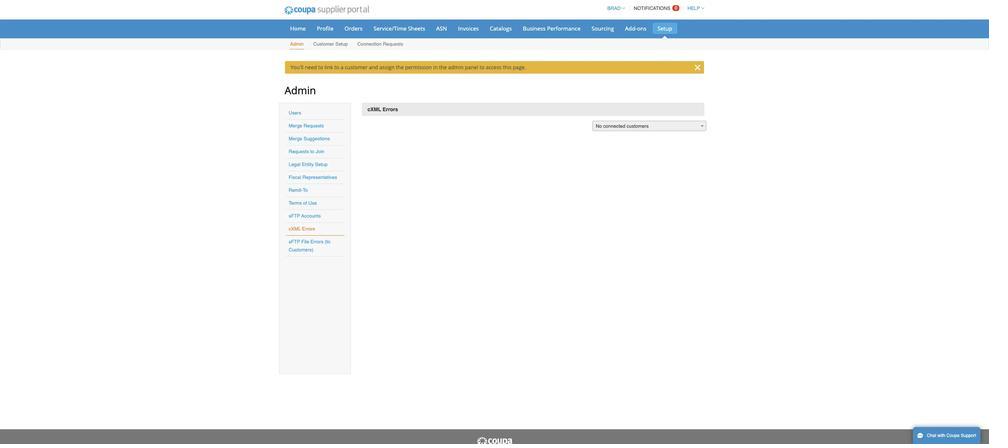 Task type: locate. For each thing, give the bounding box(es) containing it.
2 sftp from the top
[[289, 239, 300, 245]]

setup inside the customer setup link
[[335, 41, 348, 47]]

merge
[[289, 123, 302, 129], [289, 136, 302, 141]]

requests to join
[[289, 149, 324, 154]]

0 vertical spatial setup
[[658, 25, 673, 32]]

1 vertical spatial setup
[[335, 41, 348, 47]]

2 vertical spatial setup
[[315, 162, 328, 167]]

to left a
[[334, 64, 339, 71]]

fiscal
[[289, 175, 301, 180]]

1 merge from the top
[[289, 123, 302, 129]]

requests up 'legal'
[[289, 149, 309, 154]]

1 vertical spatial requests
[[304, 123, 324, 129]]

remit-to link
[[289, 187, 308, 193]]

coupa supplier portal image
[[279, 1, 374, 20], [476, 437, 513, 444]]

requests down service/time
[[383, 41, 403, 47]]

0 vertical spatial cxml errors
[[368, 106, 398, 112]]

fiscal representatives link
[[289, 175, 337, 180]]

catalogs
[[490, 25, 512, 32]]

0 vertical spatial sftp
[[289, 213, 300, 219]]

customers
[[627, 123, 649, 129]]

No connected customers text field
[[593, 121, 706, 131]]

join
[[316, 149, 324, 154]]

the
[[396, 64, 404, 71], [439, 64, 447, 71]]

sftp inside sftp file errors (to customers)
[[289, 239, 300, 245]]

to
[[318, 64, 323, 71], [334, 64, 339, 71], [480, 64, 485, 71], [310, 149, 314, 154]]

legal entity setup link
[[289, 162, 328, 167]]

you'll need to link to a customer and assign the permission in the admin panel to access this page.
[[291, 64, 526, 71]]

navigation
[[604, 1, 705, 15]]

0 vertical spatial admin
[[290, 41, 304, 47]]

service/time sheets
[[374, 25, 425, 32]]

no
[[596, 123, 602, 129]]

help link
[[684, 6, 705, 11]]

support
[[961, 433, 976, 438]]

service/time
[[374, 25, 407, 32]]

sftp down terms
[[289, 213, 300, 219]]

representatives
[[303, 175, 337, 180]]

customer
[[313, 41, 334, 47]]

admin down "home"
[[290, 41, 304, 47]]

setup down join on the left of the page
[[315, 162, 328, 167]]

merge for merge requests
[[289, 123, 302, 129]]

need
[[305, 64, 317, 71]]

requests up 'suggestions'
[[304, 123, 324, 129]]

setup right customer
[[335, 41, 348, 47]]

1 horizontal spatial coupa supplier portal image
[[476, 437, 513, 444]]

merge down merge requests
[[289, 136, 302, 141]]

business performance
[[523, 25, 581, 32]]

customer setup
[[313, 41, 348, 47]]

0 horizontal spatial cxml errors
[[289, 226, 315, 232]]

setup
[[658, 25, 673, 32], [335, 41, 348, 47], [315, 162, 328, 167]]

chat
[[927, 433, 936, 438]]

0 vertical spatial coupa supplier portal image
[[279, 1, 374, 20]]

accounts
[[301, 213, 321, 219]]

connected
[[603, 123, 625, 129]]

home link
[[285, 23, 311, 34]]

profile
[[317, 25, 334, 32]]

admin
[[290, 41, 304, 47], [285, 83, 316, 97]]

1 vertical spatial cxml
[[289, 226, 301, 232]]

orders
[[345, 25, 363, 32]]

0 horizontal spatial the
[[396, 64, 404, 71]]

requests
[[383, 41, 403, 47], [304, 123, 324, 129], [289, 149, 309, 154]]

2 vertical spatial errors
[[310, 239, 324, 245]]

to left join on the left of the page
[[310, 149, 314, 154]]

1 vertical spatial sftp
[[289, 239, 300, 245]]

1 horizontal spatial the
[[439, 64, 447, 71]]

cxml
[[368, 106, 381, 112], [289, 226, 301, 232]]

setup down notifications 0
[[658, 25, 673, 32]]

in
[[433, 64, 438, 71]]

connection requests link
[[357, 40, 404, 49]]

admin
[[448, 64, 464, 71]]

customer setup link
[[313, 40, 348, 49]]

0 vertical spatial requests
[[383, 41, 403, 47]]

admin link
[[290, 40, 304, 49]]

admin down you'll
[[285, 83, 316, 97]]

2 merge from the top
[[289, 136, 302, 141]]

link
[[325, 64, 333, 71]]

1 horizontal spatial cxml
[[368, 106, 381, 112]]

1 sftp from the top
[[289, 213, 300, 219]]

coupa
[[947, 433, 960, 438]]

file
[[301, 239, 309, 245]]

1 vertical spatial merge
[[289, 136, 302, 141]]

1 horizontal spatial setup
[[335, 41, 348, 47]]

sftp
[[289, 213, 300, 219], [289, 239, 300, 245]]

invoices link
[[453, 23, 484, 34]]

merge down users link
[[289, 123, 302, 129]]

2 horizontal spatial setup
[[658, 25, 673, 32]]

customers)
[[289, 247, 313, 253]]

brad
[[608, 6, 621, 11]]

chat with coupa support button
[[913, 427, 981, 444]]

sftp for sftp file errors (to customers)
[[289, 239, 300, 245]]

chat with coupa support
[[927, 433, 976, 438]]

the right in
[[439, 64, 447, 71]]

customer
[[345, 64, 368, 71]]

business
[[523, 25, 546, 32]]

terms of use
[[289, 200, 317, 206]]

cxml errors link
[[289, 226, 315, 232]]

sftp up the customers)
[[289, 239, 300, 245]]

errors
[[383, 106, 398, 112], [302, 226, 315, 232], [310, 239, 324, 245]]

0 vertical spatial merge
[[289, 123, 302, 129]]

use
[[308, 200, 317, 206]]

0 horizontal spatial setup
[[315, 162, 328, 167]]

legal
[[289, 162, 300, 167]]

sftp file errors (to customers) link
[[289, 239, 330, 253]]

terms
[[289, 200, 302, 206]]

to left link
[[318, 64, 323, 71]]

the right assign
[[396, 64, 404, 71]]

this
[[503, 64, 512, 71]]



Task type: describe. For each thing, give the bounding box(es) containing it.
1 vertical spatial errors
[[302, 226, 315, 232]]

(to
[[325, 239, 330, 245]]

setup inside setup "link"
[[658, 25, 673, 32]]

sheets
[[408, 25, 425, 32]]

2 the from the left
[[439, 64, 447, 71]]

brad link
[[604, 6, 625, 11]]

1 the from the left
[[396, 64, 404, 71]]

sftp accounts
[[289, 213, 321, 219]]

0
[[675, 5, 677, 11]]

a
[[341, 64, 344, 71]]

add-ons
[[625, 25, 647, 32]]

0 horizontal spatial cxml
[[289, 226, 301, 232]]

you'll
[[291, 64, 304, 71]]

legal entity setup
[[289, 162, 328, 167]]

connection requests
[[357, 41, 403, 47]]

sftp accounts link
[[289, 213, 321, 219]]

profile link
[[312, 23, 338, 34]]

errors inside sftp file errors (to customers)
[[310, 239, 324, 245]]

asn
[[436, 25, 447, 32]]

users
[[289, 110, 301, 116]]

navigation containing notifications 0
[[604, 1, 705, 15]]

notifications 0
[[634, 5, 677, 11]]

catalogs link
[[485, 23, 517, 34]]

invoices
[[458, 25, 479, 32]]

requests to join link
[[289, 149, 324, 154]]

add-
[[625, 25, 637, 32]]

help
[[688, 6, 700, 11]]

orders link
[[340, 23, 367, 34]]

add-ons link
[[620, 23, 651, 34]]

panel
[[465, 64, 478, 71]]

sftp file errors (to customers)
[[289, 239, 330, 253]]

entity
[[302, 162, 314, 167]]

permission
[[405, 64, 432, 71]]

page.
[[513, 64, 526, 71]]

requests for merge requests
[[304, 123, 324, 129]]

sourcing link
[[587, 23, 619, 34]]

0 horizontal spatial coupa supplier portal image
[[279, 1, 374, 20]]

with
[[938, 433, 946, 438]]

1 vertical spatial cxml errors
[[289, 226, 315, 232]]

merge requests
[[289, 123, 324, 129]]

requests for connection requests
[[383, 41, 403, 47]]

No connected customers field
[[593, 121, 706, 131]]

remit-
[[289, 187, 303, 193]]

1 horizontal spatial cxml errors
[[368, 106, 398, 112]]

sftp for sftp accounts
[[289, 213, 300, 219]]

remit-to
[[289, 187, 308, 193]]

fiscal representatives
[[289, 175, 337, 180]]

setup link
[[653, 23, 677, 34]]

asn link
[[432, 23, 452, 34]]

0 vertical spatial cxml
[[368, 106, 381, 112]]

suggestions
[[304, 136, 330, 141]]

assign
[[380, 64, 395, 71]]

merge requests link
[[289, 123, 324, 129]]

notifications
[[634, 6, 671, 11]]

of
[[303, 200, 307, 206]]

terms of use link
[[289, 200, 317, 206]]

connection
[[357, 41, 382, 47]]

performance
[[547, 25, 581, 32]]

access
[[486, 64, 502, 71]]

no connected customers
[[596, 123, 649, 129]]

ons
[[637, 25, 647, 32]]

business performance link
[[518, 23, 585, 34]]

users link
[[289, 110, 301, 116]]

sourcing
[[592, 25, 614, 32]]

merge suggestions
[[289, 136, 330, 141]]

0 vertical spatial errors
[[383, 106, 398, 112]]

and
[[369, 64, 378, 71]]

to right panel
[[480, 64, 485, 71]]

1 vertical spatial coupa supplier portal image
[[476, 437, 513, 444]]

home
[[290, 25, 306, 32]]

2 vertical spatial requests
[[289, 149, 309, 154]]

merge suggestions link
[[289, 136, 330, 141]]

merge for merge suggestions
[[289, 136, 302, 141]]

service/time sheets link
[[369, 23, 430, 34]]

to
[[303, 187, 308, 193]]

1 vertical spatial admin
[[285, 83, 316, 97]]



Task type: vqa. For each thing, say whether or not it's contained in the screenshot.
the bottommost Admin
yes



